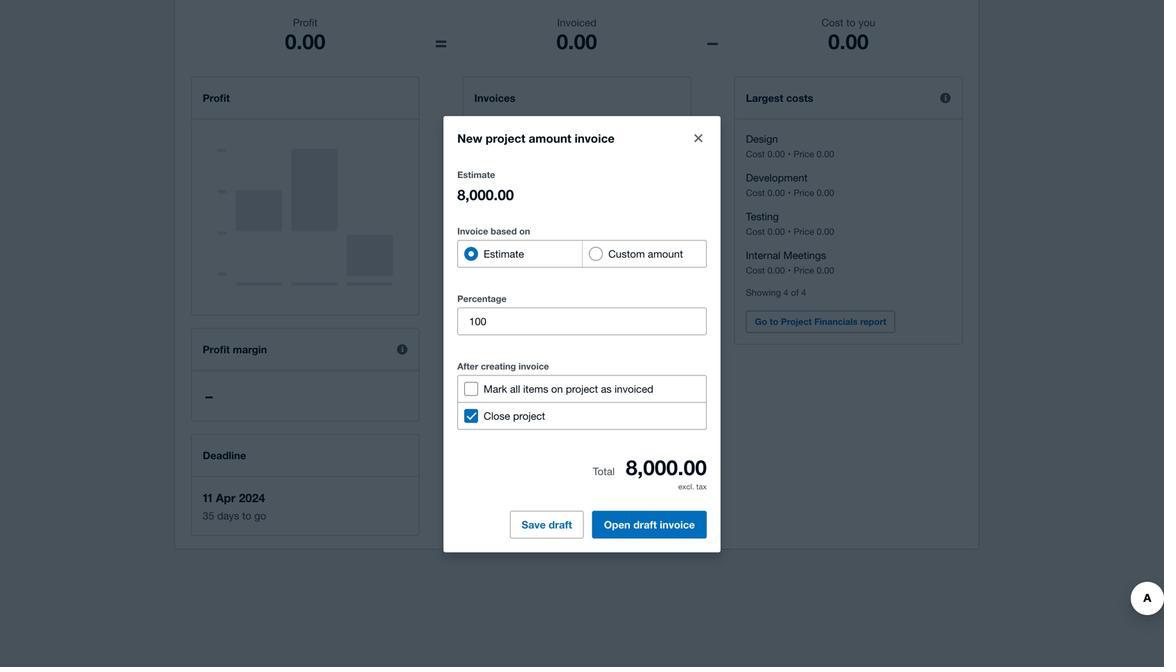 Task type: locate. For each thing, give the bounding box(es) containing it.
2 4 from the left
[[801, 287, 806, 298]]

invoice
[[575, 131, 615, 145], [519, 361, 549, 372], [660, 519, 695, 531]]

2 draft from the left
[[633, 519, 657, 531]]

to left "you"
[[846, 16, 856, 28]]

invoice inside button
[[660, 519, 695, 531]]

• for design
[[788, 149, 791, 159]]

open draft invoice button
[[592, 511, 707, 539]]

to left go
[[242, 510, 251, 522]]

2 horizontal spatial invoice
[[660, 519, 695, 531]]

draft
[[549, 519, 572, 531], [633, 519, 657, 531]]

price up development cost 0.00 • price 0.00
[[794, 149, 814, 159]]

• up meetings
[[788, 226, 791, 237]]

of up project
[[791, 287, 799, 298]]

2 horizontal spatial to
[[846, 16, 856, 28]]

2 vertical spatial estimate
[[484, 248, 524, 260]]

invoiced
[[615, 383, 654, 395]]

1 vertical spatial on
[[551, 383, 563, 395]]

invoice inside 'dialog'
[[457, 226, 488, 237]]

1 price from the top
[[794, 149, 814, 159]]

1 4 from the left
[[784, 287, 789, 298]]

project up after creating invoice
[[517, 331, 547, 342]]

expenses
[[584, 387, 631, 399]]

tax
[[696, 482, 707, 491]]

testing cost 0.00 • price 0.00
[[746, 210, 834, 237]]

8,000.00 up the invoice based on at the left of the page
[[457, 186, 514, 204]]

1 vertical spatial invoice
[[519, 361, 549, 372]]

0 vertical spatial estimate
[[457, 170, 495, 180]]

11 apr 2024 35 days to go
[[203, 491, 266, 522]]

invoice inside button
[[483, 331, 514, 342]]

1 vertical spatial to
[[770, 316, 779, 327]]

draft right the open
[[633, 519, 657, 531]]

cost left "you"
[[822, 16, 844, 28]]

price for development
[[794, 187, 814, 198]]

0 vertical spatial to
[[846, 16, 856, 28]]

8,000.00 up excl.
[[626, 455, 707, 480]]

1 horizontal spatial on
[[551, 383, 563, 395]]

invoice
[[457, 226, 488, 237], [483, 331, 514, 342]]

no profit information available image
[[218, 133, 393, 301]]

4 price from the top
[[794, 265, 814, 276]]

price
[[794, 149, 814, 159], [794, 187, 814, 198], [794, 226, 814, 237], [794, 265, 814, 276]]

save draft
[[522, 519, 572, 531]]

0 horizontal spatial 4
[[784, 287, 789, 298]]

open draft invoice
[[604, 519, 695, 531]]

price inside design cost 0.00 • price 0.00
[[794, 149, 814, 159]]

project
[[486, 131, 525, 145], [517, 331, 547, 342], [566, 383, 598, 395], [513, 410, 545, 422]]

estimate down 'based'
[[484, 248, 524, 260]]

project for new
[[486, 131, 525, 145]]

1 • from the top
[[788, 149, 791, 159]]

• down meetings
[[788, 265, 791, 276]]

0.00 inside cost to you 0.00
[[828, 29, 869, 54]]

amount for new project amount invoice
[[529, 131, 571, 145]]

estimate 8,000.00
[[457, 170, 514, 204]]

draft right save
[[549, 519, 572, 531]]

2 • from the top
[[788, 187, 791, 198]]

•
[[788, 149, 791, 159], [788, 187, 791, 198], [788, 226, 791, 237], [788, 265, 791, 276]]

custom amount
[[608, 248, 683, 260]]

invoice left 'based'
[[457, 226, 488, 237]]

to
[[846, 16, 856, 28], [770, 316, 779, 327], [242, 510, 251, 522]]

1 horizontal spatial draft
[[633, 519, 657, 531]]

days
[[217, 510, 239, 522]]

meetings
[[784, 249, 826, 261]]

8,000.00 down 'based'
[[474, 258, 531, 276]]

2 vertical spatial to
[[242, 510, 251, 522]]

2 price from the top
[[794, 187, 814, 198]]

• inside testing cost 0.00 • price 0.00
[[788, 226, 791, 237]]

cost inside testing cost 0.00 • price 0.00
[[746, 226, 765, 237]]

1 horizontal spatial 4
[[801, 287, 806, 298]]

excl.
[[678, 482, 694, 491]]

amount inside button
[[550, 331, 582, 342]]

to inside 11 apr 2024 35 days to go
[[242, 510, 251, 522]]

on inside after creating invoice group
[[551, 383, 563, 395]]

price inside development cost 0.00 • price 0.00
[[794, 187, 814, 198]]

project for close
[[513, 410, 545, 422]]

invoiced
[[557, 16, 597, 28]]

3 price from the top
[[794, 226, 814, 237]]

2 vertical spatial amount
[[550, 331, 582, 342]]

35
[[203, 510, 214, 522]]

estimate down estimate 8,000.00
[[474, 217, 518, 230]]

excl. tax
[[678, 482, 707, 491]]

cost inside design cost 0.00 • price 0.00
[[746, 149, 765, 159]]

0 vertical spatial on
[[519, 226, 530, 237]]

you
[[859, 16, 876, 28]]

project inside button
[[517, 331, 547, 342]]

1 vertical spatial 8,000.00
[[474, 258, 531, 276]]

1 horizontal spatial to
[[770, 316, 779, 327]]

internal meetings cost 0.00 • price 0.00
[[746, 249, 834, 276]]

to inside cost to you 0.00
[[846, 16, 856, 28]]

of
[[791, 287, 799, 298], [504, 387, 514, 399]]

• for testing
[[788, 226, 791, 237]]

cost for design
[[746, 149, 765, 159]]

1 vertical spatial invoice
[[483, 331, 514, 342]]

1 vertical spatial estimate
[[474, 217, 518, 230]]

on
[[519, 226, 530, 237], [551, 383, 563, 395]]

value of time, tasks & expenses
[[474, 387, 631, 399]]

price inside testing cost 0.00 • price 0.00
[[794, 226, 814, 237]]

0.00
[[285, 29, 325, 54], [557, 29, 597, 54], [828, 29, 869, 54], [768, 149, 785, 159], [817, 149, 834, 159], [768, 187, 785, 198], [817, 187, 834, 198], [768, 226, 785, 237], [817, 226, 834, 237], [768, 265, 785, 276], [817, 265, 834, 276], [474, 428, 503, 446]]

3 • from the top
[[788, 226, 791, 237]]

4 up project
[[801, 287, 806, 298]]

value
[[474, 387, 501, 399]]

testing
[[746, 210, 779, 222]]

on left "&"
[[551, 383, 563, 395]]

2024
[[239, 491, 265, 505]]

• inside development cost 0.00 • price 0.00
[[788, 187, 791, 198]]

draft inside 'button'
[[549, 519, 572, 531]]

largest
[[746, 92, 783, 104]]

price down development
[[794, 187, 814, 198]]

2 vertical spatial invoice
[[660, 519, 695, 531]]

margin
[[233, 343, 267, 356]]

development cost 0.00 • price 0.00
[[746, 172, 834, 198]]

to inside the go to project financials report button
[[770, 316, 779, 327]]

amount
[[529, 131, 571, 145], [648, 248, 683, 260], [550, 331, 582, 342]]

save
[[522, 519, 546, 531]]

• down development
[[788, 187, 791, 198]]

cost
[[822, 16, 844, 28], [746, 149, 765, 159], [746, 187, 765, 198], [746, 226, 765, 237], [746, 265, 765, 276]]

0 horizontal spatial invoice
[[519, 361, 549, 372]]

go to project financials report button
[[746, 311, 895, 333]]

costs
[[786, 92, 813, 104]]

cost down design
[[746, 149, 765, 159]]

custom
[[608, 248, 645, 260]]

0 vertical spatial of
[[791, 287, 799, 298]]

1 vertical spatial profit
[[203, 92, 230, 104]]

1 vertical spatial amount
[[648, 248, 683, 260]]

0 vertical spatial amount
[[529, 131, 571, 145]]

0 horizontal spatial draft
[[549, 519, 572, 531]]

4
[[784, 287, 789, 298], [801, 287, 806, 298]]

&
[[574, 387, 581, 399]]

0 horizontal spatial of
[[504, 387, 514, 399]]

price for testing
[[794, 226, 814, 237]]

estimate
[[457, 170, 495, 180], [474, 217, 518, 230], [484, 248, 524, 260]]

profit inside "profit 0.00"
[[293, 16, 318, 28]]

save draft button
[[510, 511, 584, 539]]

price up meetings
[[794, 226, 814, 237]]

project right new
[[486, 131, 525, 145]]

invoice up creating
[[483, 331, 514, 342]]

0 horizontal spatial to
[[242, 510, 251, 522]]

8,000.00
[[457, 186, 514, 204], [474, 258, 531, 276], [626, 455, 707, 480]]

0 vertical spatial invoice
[[575, 131, 615, 145]]

cost down "internal" on the top of the page
[[746, 265, 765, 276]]

1 draft from the left
[[549, 519, 572, 531]]

to right "go"
[[770, 316, 779, 327]]

4 right the showing
[[784, 287, 789, 298]]

of left time,
[[504, 387, 514, 399]]

design
[[746, 133, 778, 145]]

draft inside button
[[633, 519, 657, 531]]

draft for save
[[549, 519, 572, 531]]

project down time,
[[513, 410, 545, 422]]

cost inside development cost 0.00 • price 0.00
[[746, 187, 765, 198]]

to for financials
[[770, 316, 779, 327]]

estimate down new
[[457, 170, 495, 180]]

cost for development
[[746, 187, 765, 198]]

0 vertical spatial invoice
[[457, 226, 488, 237]]

mark
[[484, 383, 507, 395]]

project left as
[[566, 383, 598, 395]]

• up development
[[788, 149, 791, 159]]

invoice for invoice project amount
[[483, 331, 514, 342]]

0 vertical spatial profit
[[293, 16, 318, 28]]

cost inside the internal meetings cost 0.00 • price 0.00
[[746, 265, 765, 276]]

4 • from the top
[[788, 265, 791, 276]]

cost down testing
[[746, 226, 765, 237]]

cost up testing
[[746, 187, 765, 198]]

2 vertical spatial profit
[[203, 343, 230, 356]]

cost to you 0.00
[[822, 16, 876, 54]]

profit
[[293, 16, 318, 28], [203, 92, 230, 104], [203, 343, 230, 356]]

based
[[491, 226, 517, 237]]

price down meetings
[[794, 265, 814, 276]]

go
[[755, 316, 767, 327]]

• for development
[[788, 187, 791, 198]]

−
[[706, 29, 719, 54]]

invoice based on
[[457, 226, 530, 237]]

on right 'based'
[[519, 226, 530, 237]]

• inside design cost 0.00 • price 0.00
[[788, 149, 791, 159]]

2 vertical spatial 8,000.00
[[626, 455, 707, 480]]



Task type: vqa. For each thing, say whether or not it's contained in the screenshot.
the • within DEVELOPMENT COST 0.00 • PRICE 0.00
yes



Task type: describe. For each thing, give the bounding box(es) containing it.
new project amount invoice dialog
[[444, 116, 721, 553]]

invoice for invoice based on
[[457, 226, 488, 237]]

price for design
[[794, 149, 814, 159]]

financials
[[814, 316, 858, 327]]

invoice based on group
[[457, 240, 707, 268]]

showing
[[746, 287, 781, 298]]

showing 4 of 4
[[746, 287, 806, 298]]

project for invoice
[[517, 331, 547, 342]]

amount for invoice project amount
[[550, 331, 582, 342]]

invoiced 0.00
[[557, 16, 597, 54]]

price inside the internal meetings cost 0.00 • price 0.00
[[794, 265, 814, 276]]

after creating invoice group
[[457, 375, 707, 430]]

profit for 0.00
[[293, 16, 318, 28]]

–
[[205, 387, 213, 405]]

design cost 0.00 • price 0.00
[[746, 133, 834, 159]]

11
[[203, 491, 212, 505]]

close project
[[484, 410, 545, 422]]

internal
[[746, 249, 781, 261]]

open
[[604, 519, 631, 531]]

mark all items on project as invoiced
[[484, 383, 654, 395]]

1 vertical spatial of
[[504, 387, 514, 399]]

invoices
[[474, 92, 516, 104]]

0 field
[[458, 308, 706, 335]]

1 horizontal spatial invoice
[[575, 131, 615, 145]]

1 horizontal spatial of
[[791, 287, 799, 298]]

profit margin
[[203, 343, 267, 356]]

as
[[601, 383, 612, 395]]

invoice project amount button
[[474, 325, 591, 348]]

estimate inside invoice based on "group"
[[484, 248, 524, 260]]

amount inside invoice based on "group"
[[648, 248, 683, 260]]

close button
[[685, 125, 712, 152]]

• inside the internal meetings cost 0.00 • price 0.00
[[788, 265, 791, 276]]

cost inside cost to you 0.00
[[822, 16, 844, 28]]

profit 0.00
[[285, 16, 325, 54]]

apr
[[216, 491, 236, 505]]

after
[[457, 361, 478, 372]]

items
[[523, 383, 548, 395]]

report
[[860, 316, 886, 327]]

after creating invoice
[[457, 361, 549, 372]]

invoice for after creating invoice
[[519, 361, 549, 372]]

close
[[484, 410, 510, 422]]

go to project financials report
[[755, 316, 886, 327]]

all
[[510, 383, 520, 395]]

to for 0.00
[[846, 16, 856, 28]]

profit for margin
[[203, 343, 230, 356]]

draft for open
[[633, 519, 657, 531]]

close image
[[694, 134, 703, 143]]

=
[[435, 29, 447, 54]]

go
[[254, 510, 266, 522]]

percentage
[[457, 294, 507, 304]]

total
[[593, 465, 615, 478]]

invoice for open draft invoice
[[660, 519, 695, 531]]

new
[[457, 131, 482, 145]]

largest costs
[[746, 92, 813, 104]]

0 horizontal spatial on
[[519, 226, 530, 237]]

cost for testing
[[746, 226, 765, 237]]

0 vertical spatial 8,000.00
[[457, 186, 514, 204]]

estimate inside estimate 8,000.00
[[457, 170, 495, 180]]

new project amount invoice
[[457, 131, 615, 145]]

development
[[746, 172, 808, 184]]

invoice project amount
[[483, 331, 582, 342]]

creating
[[481, 361, 516, 372]]

project
[[781, 316, 812, 327]]

deadline
[[203, 449, 246, 462]]

tasks
[[544, 387, 571, 399]]

time,
[[517, 387, 541, 399]]



